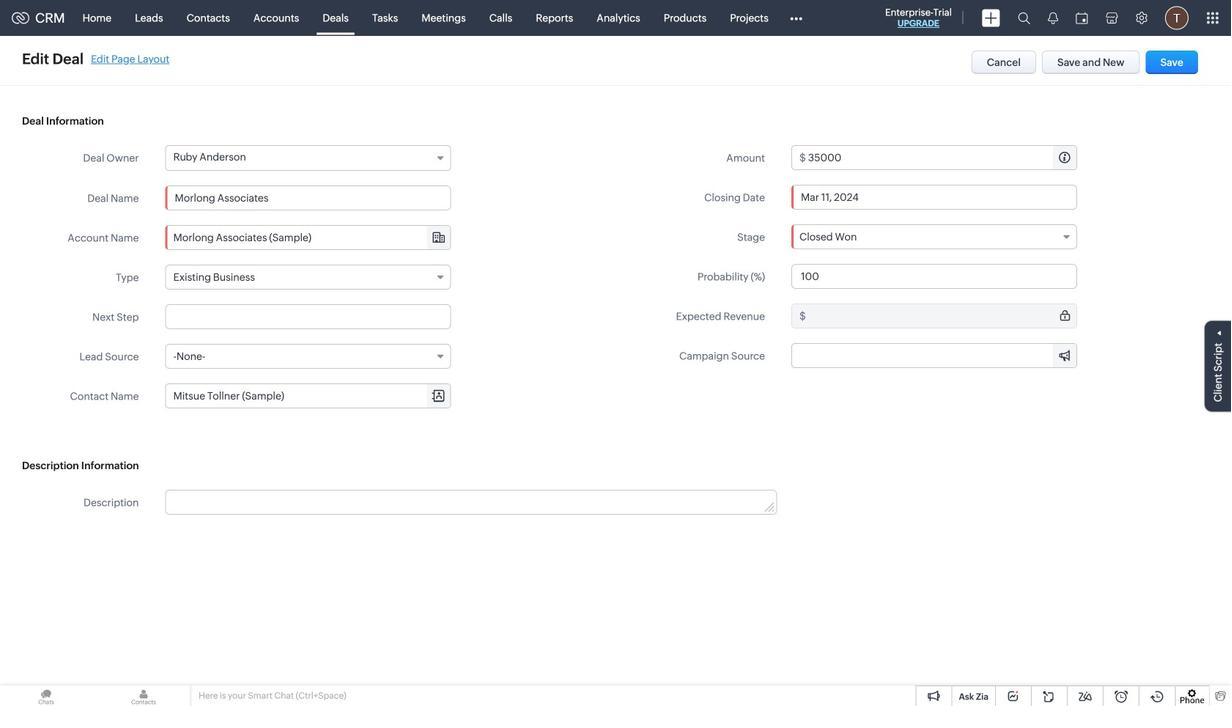 Task type: vqa. For each thing, say whether or not it's contained in the screenshot.
Contacts image
yes



Task type: describe. For each thing, give the bounding box(es) containing it.
signals image
[[1049, 12, 1059, 24]]

calendar image
[[1076, 12, 1089, 24]]

MMM D, YYYY text field
[[792, 185, 1078, 210]]

chats image
[[0, 686, 92, 706]]

signals element
[[1040, 0, 1068, 36]]

Other Modules field
[[781, 6, 812, 30]]

create menu element
[[974, 0, 1010, 36]]

logo image
[[12, 12, 29, 24]]

contacts image
[[98, 686, 190, 706]]



Task type: locate. For each thing, give the bounding box(es) containing it.
profile image
[[1166, 6, 1189, 30]]

profile element
[[1157, 0, 1198, 36]]

create menu image
[[983, 9, 1001, 27]]

search element
[[1010, 0, 1040, 36]]

None field
[[792, 224, 1078, 249], [166, 226, 451, 249], [165, 265, 451, 290], [165, 344, 451, 369], [793, 344, 1077, 367], [166, 384, 451, 408], [792, 224, 1078, 249], [166, 226, 451, 249], [165, 265, 451, 290], [165, 344, 451, 369], [793, 344, 1077, 367], [166, 384, 451, 408]]

None text field
[[166, 226, 451, 249], [792, 264, 1078, 289], [165, 304, 451, 329], [166, 384, 451, 408], [166, 491, 777, 514], [166, 226, 451, 249], [792, 264, 1078, 289], [165, 304, 451, 329], [166, 384, 451, 408], [166, 491, 777, 514]]

None text field
[[809, 146, 1077, 169], [165, 186, 451, 210], [809, 304, 1077, 328], [809, 146, 1077, 169], [165, 186, 451, 210], [809, 304, 1077, 328]]

search image
[[1019, 12, 1031, 24]]



